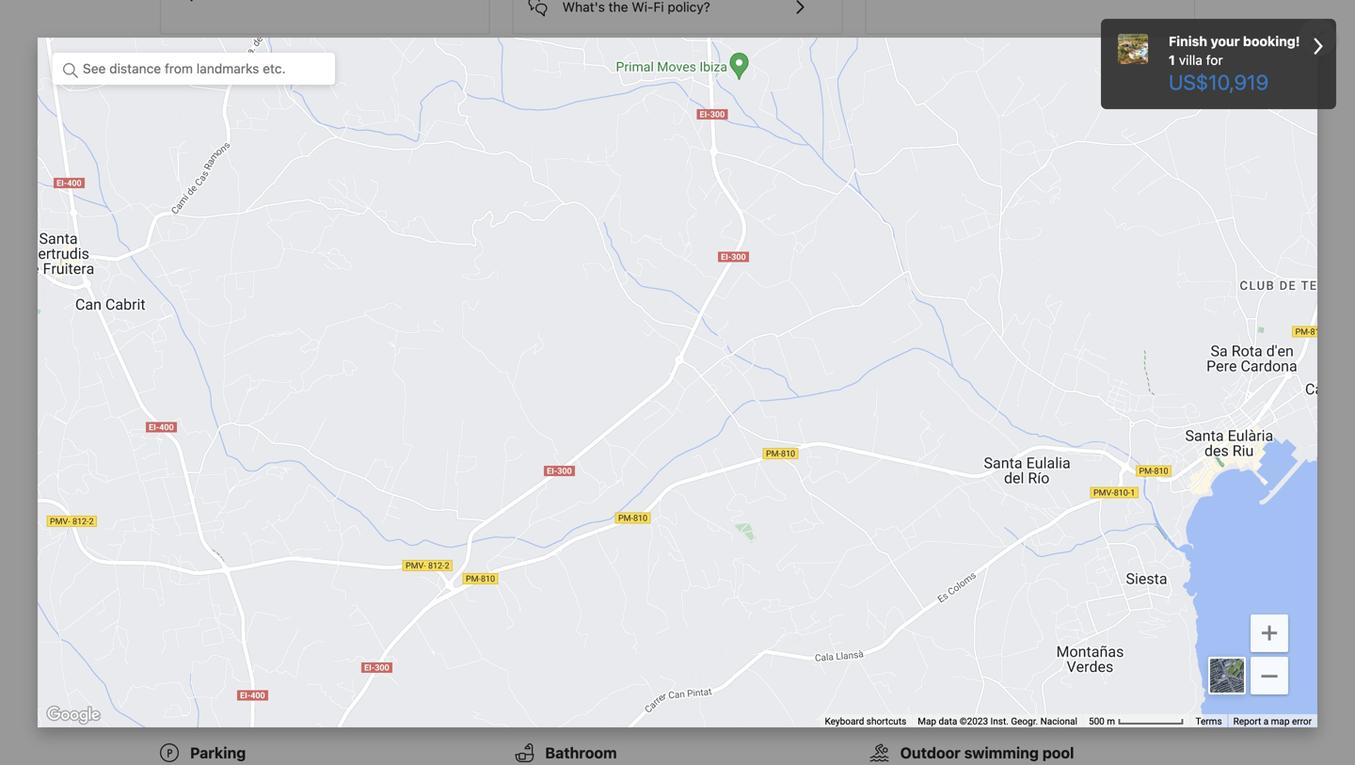 Task type: locate. For each thing, give the bounding box(es) containing it.
2 available from the top
[[1092, 603, 1146, 618]]

0 vertical spatial in
[[610, 282, 623, 300]]

santa up san
[[911, 217, 945, 232]]

cafes
[[293, 350, 333, 367]]

punta grossa lighthouse
[[160, 217, 312, 232]]

check available dates down information? on the right of page
[[1049, 603, 1185, 618]]

terms link
[[1196, 716, 1223, 727]]

check available dates button down 1
[[1038, 87, 1196, 121]]

map
[[1272, 716, 1290, 727]]

restaurant
[[160, 394, 226, 409], [160, 428, 226, 443], [160, 462, 226, 477]]

1 dates from the top
[[1150, 96, 1185, 112]]

swimming down facilities
[[244, 691, 305, 706]]

in left the
[[610, 282, 623, 300]]

check available dates down 1
[[1049, 96, 1185, 112]]

swimming down inst.
[[965, 744, 1039, 762]]

2 horizontal spatial santa
[[911, 217, 945, 232]]

2 vertical spatial restaurant
[[160, 462, 226, 477]]

nearby
[[242, 173, 293, 190]]

check available dates button down information? on the right of page
[[1038, 594, 1196, 628]]

0 vertical spatial restaurant
[[160, 394, 226, 409]]

santa for eulalia
[[911, 217, 945, 232]]

keyboard shortcuts button
[[825, 715, 907, 728]]

mi
[[809, 217, 823, 232], [1166, 217, 1181, 232], [1166, 251, 1181, 266], [451, 285, 465, 300], [809, 326, 823, 342], [809, 360, 823, 375], [809, 394, 823, 409], [809, 428, 823, 443], [451, 462, 465, 477], [809, 462, 823, 477]]

mountain
[[518, 217, 574, 232]]

2 check available dates from the top
[[1049, 603, 1185, 618]]

0 horizontal spatial pool
[[309, 691, 335, 706]]

0 vertical spatial check available dates button
[[1038, 87, 1196, 121]]

2 restaurant from the top
[[160, 428, 226, 443]]

2 check from the top
[[1049, 603, 1088, 618]]

straight
[[319, 515, 360, 528]]

0 horizontal spatial in
[[307, 515, 316, 528]]

1 horizontal spatial santa
[[560, 326, 594, 342]]

rightchevron image
[[1315, 32, 1324, 60]]

2.6 up 2.7
[[786, 326, 805, 342]]

finish
[[1169, 33, 1208, 49]]

yes button
[[1135, 537, 1158, 556]]

casa
[[238, 462, 269, 477]]

santa right de
[[560, 326, 594, 342]]

0 vertical spatial available
[[1092, 96, 1146, 112]]

10
[[1149, 251, 1163, 266]]

0 vertical spatial check available dates
[[1049, 96, 1185, 112]]

1 check available dates from the top
[[1049, 96, 1185, 112]]

what's
[[186, 173, 238, 190]]

punta
[[160, 217, 195, 232]]

pool down nacional
[[1043, 744, 1075, 762]]

check available dates button
[[1038, 87, 1196, 121], [1038, 594, 1196, 628]]

0 vertical spatial dates
[[1150, 96, 1185, 112]]

restaurant up the all
[[160, 462, 226, 477]]

mi right 0.7
[[451, 462, 465, 477]]

1
[[1169, 52, 1176, 68]]

property
[[160, 89, 252, 116]]

eularia down rio de santa eularia
[[556, 360, 597, 375]]

1 horizontal spatial outdoor swimming pool
[[901, 744, 1075, 762]]

0 vertical spatial outdoor swimming pool
[[190, 691, 335, 706]]

beach down the serra
[[572, 462, 610, 477]]

map data ©2023 inst. geogr. nacional
[[918, 716, 1078, 727]]

1 horizontal spatial eularia
[[598, 326, 639, 342]]

outdoor swimming pool down map data ©2023 inst. geogr. nacional
[[901, 744, 1075, 762]]

1 vertical spatial check
[[1049, 603, 1088, 618]]

2.6 mi up 10 mi
[[1144, 217, 1181, 232]]

&
[[279, 350, 289, 367]]

2 vertical spatial santa
[[518, 360, 553, 375]]

no button
[[1170, 537, 1188, 556]]

outdoor swimming pool down most popular facilities at the left
[[190, 691, 335, 706]]

outdoor down map
[[901, 744, 961, 762]]

0 horizontal spatial outdoor
[[190, 691, 240, 706]]

3 restaurant from the top
[[160, 462, 226, 477]]

0 vertical spatial 2.6
[[1144, 217, 1163, 232]]

grossa
[[199, 217, 241, 232]]

beach for cala llonga beach
[[593, 394, 630, 409]]

2.6 mi
[[1144, 217, 1181, 232], [786, 326, 823, 342]]

mi right 12
[[451, 285, 465, 300]]

beaches
[[544, 282, 607, 300]]

ibiza
[[876, 360, 904, 375]]

rafal
[[331, 596, 384, 622]]

0 horizontal spatial outdoor swimming pool
[[190, 691, 335, 706]]

facilities of can rafal
[[160, 596, 384, 622]]

0 horizontal spatial swimming
[[244, 691, 305, 706]]

all distances are measured in straight lines. actual travel distances may vary.
[[160, 515, 569, 528]]

1 vertical spatial santa
[[560, 326, 594, 342]]

1 horizontal spatial can
[[284, 596, 326, 622]]

can truy
[[238, 394, 292, 409]]

lines.
[[363, 515, 391, 528]]

parking
[[190, 744, 246, 762]]

1 vertical spatial pool
[[1043, 744, 1075, 762]]

12
[[433, 285, 447, 300]]

2.7
[[787, 360, 805, 375]]

/
[[1162, 539, 1167, 554]]

truy
[[266, 394, 292, 409]]

ft
[[456, 428, 465, 443]]

restaurant down "restaurants" on the top of the page
[[160, 394, 226, 409]]

bus left "stop"
[[992, 217, 1014, 232]]

See distance from landmarks etc. search field
[[53, 53, 335, 85]]

mi up 10 mi
[[1166, 217, 1181, 232]]

beach down rio de santa eularia
[[600, 360, 638, 375]]

1 horizontal spatial 2.6
[[1144, 217, 1163, 232]]

1 vertical spatial check available dates
[[1049, 603, 1185, 618]]

dates down 1
[[1150, 96, 1185, 112]]

sa
[[587, 217, 602, 232]]

mi right 10
[[1166, 251, 1181, 266]]

cala llonga beach
[[518, 394, 630, 409]]

1 horizontal spatial swimming
[[965, 744, 1039, 762]]

1 restaurant from the top
[[160, 394, 226, 409]]

1 vertical spatial can
[[284, 596, 326, 622]]

rio
[[518, 326, 537, 342]]

distances left may in the bottom of the page
[[464, 515, 515, 528]]

check available dates
[[1049, 96, 1185, 112], [1049, 603, 1185, 618]]

1 vertical spatial 2.6
[[786, 326, 805, 342]]

reserve
[[278, 285, 327, 300]]

lighthouse
[[245, 217, 312, 232]]

beaches in the neighbourhood
[[544, 282, 766, 300]]

outdoor down popular
[[190, 691, 240, 706]]

check
[[1049, 96, 1088, 112], [1049, 603, 1088, 618]]

2.6 up 10
[[1144, 217, 1163, 232]]

0 horizontal spatial distances
[[177, 515, 228, 528]]

talaiassa
[[606, 217, 661, 232]]

natural beauty
[[544, 173, 652, 190]]

2.6 mi up 2.7 mi in the right of the page
[[786, 326, 823, 342]]

1 vertical spatial in
[[307, 515, 316, 528]]

restaurant left the nagai
[[160, 428, 226, 443]]

1 vertical spatial restaurant
[[160, 428, 226, 443]]

travel
[[431, 515, 461, 528]]

sa talaiassa
[[587, 217, 661, 232]]

beach for niu blau beach
[[572, 462, 610, 477]]

antonio
[[937, 251, 984, 266]]

data
[[939, 716, 958, 727]]

1 vertical spatial 2.6 mi
[[786, 326, 823, 342]]

0 vertical spatial check
[[1049, 96, 1088, 112]]

1 vertical spatial available
[[1092, 603, 1146, 618]]

measured
[[251, 515, 304, 528]]

niu
[[518, 462, 538, 477]]

1 vertical spatial check available dates button
[[1038, 594, 1196, 628]]

santa up cala
[[518, 360, 553, 375]]

pool down facilities
[[309, 691, 335, 706]]

2 check available dates button from the top
[[1038, 594, 1196, 628]]

available for property surroundings
[[1092, 96, 1146, 112]]

santa for eularia
[[518, 360, 553, 375]]

eularia
[[598, 326, 639, 342], [556, 360, 597, 375]]

can right of
[[284, 596, 326, 622]]

distances right the all
[[177, 515, 228, 528]]

check available dates button for property surroundings
[[1038, 87, 1196, 121]]

0 horizontal spatial can
[[238, 394, 262, 409]]

casa colonial
[[238, 462, 321, 477]]

mi right the 3.1
[[809, 394, 823, 409]]

1 available from the top
[[1092, 96, 1146, 112]]

closest airports
[[902, 316, 1019, 334]]

station
[[1014, 251, 1057, 266]]

restaurants
[[186, 350, 275, 367]]

3.2 mi
[[786, 428, 823, 443]]

1 horizontal spatial 2.6 mi
[[1144, 217, 1181, 232]]

your
[[1211, 33, 1241, 49]]

dates down /
[[1150, 603, 1185, 618]]

1 horizontal spatial distances
[[464, 515, 515, 528]]

map view dialog
[[0, 0, 1356, 766]]

0 vertical spatial 2.6 mi
[[1144, 217, 1181, 232]]

0 horizontal spatial santa
[[518, 360, 553, 375]]

0 vertical spatial pool
[[309, 691, 335, 706]]

report a map error link
[[1234, 716, 1313, 727]]

check available dates for property surroundings
[[1049, 96, 1185, 112]]

beach
[[600, 360, 638, 375], [593, 394, 630, 409], [607, 428, 645, 443], [572, 462, 610, 477]]

bus
[[876, 217, 899, 232], [992, 217, 1014, 232], [876, 251, 899, 266], [988, 251, 1010, 266]]

outdoor
[[190, 691, 240, 706], [901, 744, 961, 762]]

restaurant for missing some information?
[[160, 394, 226, 409]]

llonga
[[548, 394, 589, 409]]

0 horizontal spatial 2.6
[[786, 326, 805, 342]]

beach up the serra
[[593, 394, 630, 409]]

bus right 13 mi
[[876, 217, 899, 232]]

0 vertical spatial swimming
[[244, 691, 305, 706]]

what's nearby
[[186, 173, 293, 190]]

2 dates from the top
[[1150, 603, 1185, 618]]

can
[[238, 394, 262, 409], [284, 596, 326, 622]]

3.1 mi
[[788, 394, 823, 409]]

sol d'en serra beach
[[518, 428, 645, 443]]

eularia down the
[[598, 326, 639, 342]]

0 horizontal spatial 2.6 mi
[[786, 326, 823, 342]]

1 vertical spatial swimming
[[965, 744, 1039, 762]]

1 check from the top
[[1049, 96, 1088, 112]]

neighbourhood
[[654, 282, 766, 300]]

0 vertical spatial santa
[[911, 217, 945, 232]]

can left truy
[[238, 394, 262, 409]]

santa
[[911, 217, 945, 232], [560, 326, 594, 342], [518, 360, 553, 375]]

missing some information? yes / no
[[969, 539, 1188, 554]]

1 vertical spatial dates
[[1150, 603, 1185, 618]]

1 horizontal spatial outdoor
[[901, 744, 961, 762]]

bus left san
[[876, 251, 899, 266]]

2.6 for 2.7 mi
[[786, 326, 805, 342]]

1 horizontal spatial in
[[610, 282, 623, 300]]

in left straight
[[307, 515, 316, 528]]

stop
[[1018, 217, 1046, 232]]

2.6 for 10 mi
[[1144, 217, 1163, 232]]

1 check available dates button from the top
[[1038, 87, 1196, 121]]

are
[[231, 515, 248, 528]]

niu blau beach
[[518, 462, 610, 477]]

2 distances from the left
[[464, 515, 515, 528]]

0 vertical spatial outdoor
[[190, 691, 240, 706]]

0 horizontal spatial eularia
[[556, 360, 597, 375]]



Task type: describe. For each thing, give the bounding box(es) containing it.
de
[[541, 326, 556, 342]]

2.6 mi for 10
[[1144, 217, 1181, 232]]

blanc
[[188, 251, 222, 266]]

all
[[160, 515, 173, 528]]

map
[[918, 716, 937, 727]]

nagai
[[238, 428, 273, 443]]

500
[[1089, 716, 1105, 727]]

dates for facilities of can rafal
[[1150, 603, 1185, 618]]

0 vertical spatial can
[[238, 394, 262, 409]]

3,200 ft
[[417, 428, 465, 443]]

1 distances from the left
[[177, 515, 228, 528]]

3.6
[[786, 462, 805, 477]]

2.7 mi
[[787, 360, 823, 375]]

finish your booking! 1 villa for us$10,919
[[1169, 33, 1301, 94]]

restaurants & cafes
[[186, 350, 333, 367]]

500 m
[[1089, 716, 1118, 727]]

no
[[1170, 539, 1188, 554]]

airports
[[961, 316, 1019, 334]]

report
[[1234, 716, 1262, 727]]

mi up 2.7 mi in the right of the page
[[809, 326, 823, 342]]

closest
[[902, 316, 957, 334]]

1 vertical spatial outdoor swimming pool
[[901, 744, 1075, 762]]

nature
[[233, 285, 274, 300]]

facilities
[[260, 653, 322, 671]]

eulalia
[[949, 217, 988, 232]]

public
[[902, 173, 947, 190]]

san antonio bus station
[[911, 251, 1057, 266]]

cap blanc aquarium
[[160, 251, 283, 266]]

shortcuts
[[867, 716, 907, 727]]

the
[[627, 282, 651, 300]]

dates for property surroundings
[[1150, 96, 1185, 112]]

san
[[911, 251, 934, 266]]

may
[[518, 515, 540, 528]]

nacional
[[1041, 716, 1078, 727]]

ses salines nature reserve
[[160, 285, 327, 300]]

facilities
[[160, 596, 253, 622]]

colonial
[[272, 462, 321, 477]]

1 horizontal spatial pool
[[1043, 744, 1075, 762]]

for
[[1207, 52, 1224, 68]]

check for facilities of can rafal
[[1049, 603, 1088, 618]]

inst.
[[991, 716, 1009, 727]]

0 vertical spatial eularia
[[598, 326, 639, 342]]

mi right 2.7
[[809, 360, 823, 375]]

information?
[[1056, 539, 1132, 554]]

13
[[791, 217, 805, 232]]

vary.
[[544, 515, 569, 528]]

actual
[[395, 515, 428, 528]]

restaurant for beaches in the neighbourhood
[[160, 428, 226, 443]]

a
[[1264, 716, 1269, 727]]

ses
[[160, 285, 182, 300]]

report a map error
[[1234, 716, 1313, 727]]

beach for santa eularia beach
[[600, 360, 638, 375]]

surroundings
[[257, 89, 397, 116]]

check available dates for facilities of can rafal
[[1049, 603, 1185, 618]]

3,200
[[417, 428, 452, 443]]

©2023
[[960, 716, 989, 727]]

check for property surroundings
[[1049, 96, 1088, 112]]

santa eularia beach
[[518, 360, 638, 375]]

0.7
[[429, 462, 447, 477]]

geogr.
[[1012, 716, 1039, 727]]

beach right the serra
[[607, 428, 645, 443]]

mi right 13
[[809, 217, 823, 232]]

keyboard
[[825, 716, 865, 727]]

google image
[[42, 703, 105, 728]]

available for facilities of can rafal
[[1092, 603, 1146, 618]]

public transport
[[902, 173, 1020, 190]]

check available dates button for facilities of can rafal
[[1038, 594, 1196, 628]]

error
[[1293, 716, 1313, 727]]

ibiza airport
[[876, 360, 950, 375]]

mi right 3.2
[[809, 428, 823, 443]]

1 vertical spatial eularia
[[556, 360, 597, 375]]

bus left station
[[988, 251, 1010, 266]]

+ link
[[1251, 613, 1289, 653]]

2.6 mi for 2.7
[[786, 326, 823, 342]]

santa eulalia bus stop
[[911, 217, 1046, 232]]

m
[[1108, 716, 1116, 727]]

1 vertical spatial outdoor
[[901, 744, 961, 762]]

map region
[[38, 38, 1318, 728]]

3.2
[[786, 428, 805, 443]]

salines
[[186, 285, 229, 300]]

3.1
[[788, 394, 805, 409]]

most popular facilities
[[160, 653, 322, 671]]

transport
[[951, 173, 1020, 190]]

some
[[1019, 539, 1052, 554]]

yes
[[1135, 539, 1158, 554]]

0.7 mi
[[429, 462, 465, 477]]

bathroom
[[546, 744, 617, 762]]

booking!
[[1244, 33, 1301, 49]]

d'en
[[541, 428, 567, 443]]

serra
[[571, 428, 603, 443]]

10 mi
[[1149, 251, 1181, 266]]

property surroundings
[[160, 89, 397, 116]]

mi right 3.6
[[809, 462, 823, 477]]

terms
[[1196, 716, 1223, 727]]

beauty
[[602, 173, 652, 190]]

us$10,919
[[1169, 70, 1269, 94]]

rio de santa eularia
[[518, 326, 639, 342]]

3.6 mi
[[786, 462, 823, 477]]



Task type: vqa. For each thing, say whether or not it's contained in the screenshot.
"Drinks"
no



